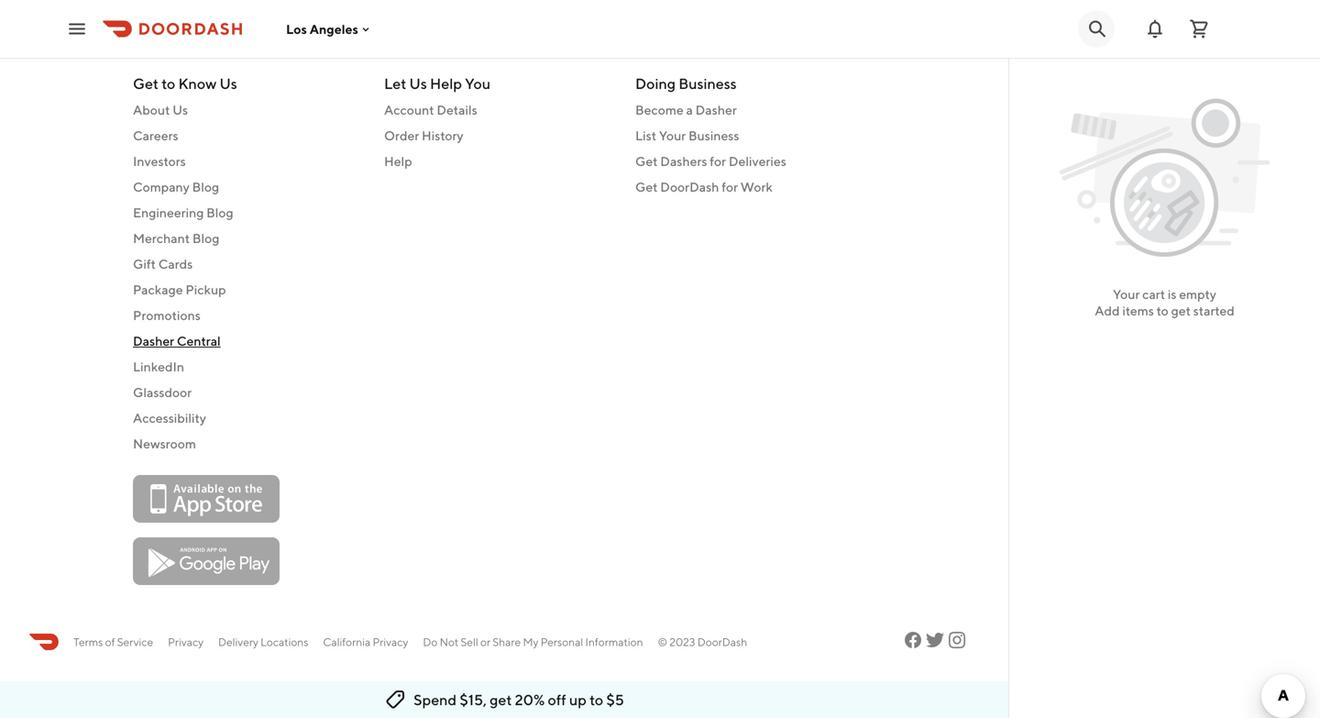 Task type: describe. For each thing, give the bounding box(es) containing it.
engineering blog link
[[133, 204, 362, 222]]

get doordash for work
[[636, 179, 773, 194]]

about us link
[[133, 101, 362, 119]]

1 privacy from the left
[[168, 636, 204, 649]]

to for spend $15, get 20% off up to $5
[[590, 691, 604, 709]]

help link
[[384, 152, 614, 171]]

locations
[[261, 636, 309, 649]]

up
[[570, 691, 587, 709]]

dasher central link
[[133, 332, 362, 350]]

gift
[[133, 256, 156, 272]]

deliveries
[[729, 154, 787, 169]]

personal
[[541, 636, 584, 649]]

merchant blog link
[[133, 229, 362, 248]]

careers link
[[133, 127, 362, 145]]

work
[[741, 179, 773, 194]]

cards
[[158, 256, 193, 272]]

about
[[133, 102, 170, 117]]

blog for merchant blog
[[193, 231, 220, 246]]

terms of service
[[73, 636, 153, 649]]

not
[[440, 636, 459, 649]]

accessibility
[[133, 410, 206, 426]]

dasher central
[[133, 333, 221, 349]]

0 vertical spatial doordash
[[661, 179, 720, 194]]

© 2023 doordash
[[658, 636, 748, 649]]

details
[[437, 102, 478, 117]]

investors
[[133, 154, 186, 169]]

get inside your cart is empty add items to get started
[[1172, 303, 1191, 318]]

for for doordash
[[722, 179, 738, 194]]

doing
[[636, 75, 676, 92]]

glassdoor link
[[133, 383, 362, 402]]

gift cards link
[[133, 255, 362, 273]]

2 privacy from the left
[[373, 636, 409, 649]]

$5
[[607, 691, 625, 709]]

delivery locations link
[[218, 634, 309, 650]]

account details link
[[384, 101, 614, 119]]

angeles
[[310, 21, 359, 36]]

newsroom
[[133, 436, 196, 451]]

order
[[384, 128, 419, 143]]

california privacy link
[[323, 634, 409, 650]]

order history
[[384, 128, 464, 143]]

2023
[[670, 636, 696, 649]]

linkedin link
[[133, 358, 362, 376]]

become
[[636, 102, 684, 117]]

account
[[384, 102, 434, 117]]

privacy link
[[168, 634, 204, 650]]

doordash on facebook image
[[903, 629, 925, 651]]

get dashers for deliveries link
[[636, 152, 865, 171]]

1 vertical spatial business
[[689, 128, 740, 143]]

0 vertical spatial business
[[679, 75, 737, 92]]

©
[[658, 636, 668, 649]]

20%
[[515, 691, 545, 709]]

0 vertical spatial to
[[162, 75, 175, 92]]

get for get doordash for work
[[636, 179, 658, 194]]

accessibility link
[[133, 409, 362, 427]]

dashers
[[661, 154, 708, 169]]

central
[[177, 333, 221, 349]]

glassdoor
[[133, 385, 192, 400]]

for for dashers
[[710, 154, 727, 169]]

empty
[[1180, 287, 1217, 302]]

1 vertical spatial doordash
[[698, 636, 748, 649]]

0 horizontal spatial get
[[490, 691, 512, 709]]

package pickup
[[133, 282, 226, 297]]

pickup
[[186, 282, 226, 297]]

get for get dashers for deliveries
[[636, 154, 658, 169]]

sell
[[461, 636, 479, 649]]

is
[[1168, 287, 1177, 302]]

do not sell or share my personal information link
[[423, 634, 644, 650]]

help inside help link
[[384, 154, 412, 169]]

do
[[423, 636, 438, 649]]

information
[[586, 636, 644, 649]]

a
[[687, 102, 693, 117]]

let us help you
[[384, 75, 491, 92]]

get to know us
[[133, 75, 237, 92]]

do not sell or share my personal information
[[423, 636, 644, 649]]

terms
[[73, 636, 103, 649]]

engineering
[[133, 205, 204, 220]]

doordash on instagram image
[[947, 629, 969, 651]]



Task type: vqa. For each thing, say whether or not it's contained in the screenshot.
The Grilled in the bottom of the page
no



Task type: locate. For each thing, give the bounding box(es) containing it.
0 vertical spatial your
[[659, 128, 686, 143]]

blog for company blog
[[192, 179, 219, 194]]

2 horizontal spatial to
[[1157, 303, 1169, 318]]

open menu image
[[66, 18, 88, 40]]

2 vertical spatial blog
[[193, 231, 220, 246]]

help down order
[[384, 154, 412, 169]]

dasher right a
[[696, 102, 737, 117]]

0 horizontal spatial privacy
[[168, 636, 204, 649]]

blog
[[192, 179, 219, 194], [207, 205, 234, 220], [193, 231, 220, 246]]

privacy left do
[[373, 636, 409, 649]]

order history link
[[384, 127, 614, 145]]

promotions
[[133, 308, 201, 323]]

share
[[493, 636, 521, 649]]

1 horizontal spatial your
[[1114, 287, 1141, 302]]

blog inside merchant blog link
[[193, 231, 220, 246]]

1 vertical spatial to
[[1157, 303, 1169, 318]]

get doordash for work link
[[636, 178, 865, 196]]

0 vertical spatial get
[[1172, 303, 1191, 318]]

1 horizontal spatial help
[[430, 75, 462, 92]]

list your business
[[636, 128, 740, 143]]

notification bell image
[[1145, 18, 1167, 40]]

0 vertical spatial blog
[[192, 179, 219, 194]]

gift cards
[[133, 256, 193, 272]]

doordash right 2023
[[698, 636, 748, 649]]

merchant blog
[[133, 231, 220, 246]]

of
[[105, 636, 115, 649]]

off
[[548, 691, 567, 709]]

0 vertical spatial help
[[430, 75, 462, 92]]

1 horizontal spatial dasher
[[696, 102, 737, 117]]

1 vertical spatial blog
[[207, 205, 234, 220]]

doordash on twitter image
[[925, 629, 947, 651]]

us down get to know us
[[173, 102, 188, 117]]

for left the work
[[722, 179, 738, 194]]

get right $15,
[[490, 691, 512, 709]]

about us
[[133, 102, 188, 117]]

doordash down "dashers"
[[661, 179, 720, 194]]

your inside your cart is empty add items to get started
[[1114, 287, 1141, 302]]

newsroom link
[[133, 435, 362, 453]]

service
[[117, 636, 153, 649]]

help
[[430, 75, 462, 92], [384, 154, 412, 169]]

you
[[465, 75, 491, 92]]

let
[[384, 75, 407, 92]]

my
[[523, 636, 539, 649]]

0 horizontal spatial help
[[384, 154, 412, 169]]

2 vertical spatial to
[[590, 691, 604, 709]]

1 vertical spatial dasher
[[133, 333, 174, 349]]

items
[[1123, 303, 1155, 318]]

to inside your cart is empty add items to get started
[[1157, 303, 1169, 318]]

2 horizontal spatial us
[[410, 75, 427, 92]]

1 vertical spatial get
[[490, 691, 512, 709]]

1 horizontal spatial privacy
[[373, 636, 409, 649]]

0 vertical spatial get
[[133, 75, 159, 92]]

your cart is empty add items to get started
[[1095, 287, 1235, 318]]

los
[[286, 21, 307, 36]]

for
[[710, 154, 727, 169], [722, 179, 738, 194]]

your up items
[[1114, 287, 1141, 302]]

doordash
[[661, 179, 720, 194], [698, 636, 748, 649]]

spend
[[414, 691, 457, 709]]

0 items, open order cart image
[[1189, 18, 1211, 40]]

$15,
[[460, 691, 487, 709]]

your
[[659, 128, 686, 143], [1114, 287, 1141, 302]]

los angeles
[[286, 21, 359, 36]]

company blog link
[[133, 178, 362, 196]]

delivery
[[218, 636, 259, 649]]

0 horizontal spatial dasher
[[133, 333, 174, 349]]

us
[[220, 75, 237, 92], [410, 75, 427, 92], [173, 102, 188, 117]]

history
[[422, 128, 464, 143]]

to down cart
[[1157, 303, 1169, 318]]

0 vertical spatial for
[[710, 154, 727, 169]]

spend $15, get 20% off up to $5
[[414, 691, 625, 709]]

to up about us
[[162, 75, 175, 92]]

0 horizontal spatial to
[[162, 75, 175, 92]]

investors link
[[133, 152, 362, 171]]

0 horizontal spatial us
[[173, 102, 188, 117]]

blog inside engineering blog link
[[207, 205, 234, 220]]

business up get dashers for deliveries
[[689, 128, 740, 143]]

to right up
[[590, 691, 604, 709]]

linkedin
[[133, 359, 184, 374]]

help up details
[[430, 75, 462, 92]]

get down is at the right of page
[[1172, 303, 1191, 318]]

careers
[[133, 128, 178, 143]]

become a dasher
[[636, 102, 737, 117]]

1 horizontal spatial to
[[590, 691, 604, 709]]

blog down company blog link
[[207, 205, 234, 220]]

to for your cart is empty add items to get started
[[1157, 303, 1169, 318]]

add
[[1095, 303, 1120, 318]]

doing business
[[636, 75, 737, 92]]

your right list
[[659, 128, 686, 143]]

list
[[636, 128, 657, 143]]

us right know
[[220, 75, 237, 92]]

company
[[133, 179, 190, 194]]

california
[[323, 636, 371, 649]]

dasher
[[696, 102, 737, 117], [133, 333, 174, 349]]

terms of service link
[[73, 634, 153, 650]]

1 vertical spatial for
[[722, 179, 738, 194]]

list your business link
[[636, 127, 865, 145]]

1 horizontal spatial us
[[220, 75, 237, 92]]

privacy right "service"
[[168, 636, 204, 649]]

0 vertical spatial dasher
[[696, 102, 737, 117]]

engineering blog
[[133, 205, 234, 220]]

become a dasher link
[[636, 101, 865, 119]]

company blog
[[133, 179, 219, 194]]

promotions link
[[133, 306, 362, 325]]

merchant
[[133, 231, 190, 246]]

get dashers for deliveries
[[636, 154, 787, 169]]

blog up engineering blog
[[192, 179, 219, 194]]

0 horizontal spatial your
[[659, 128, 686, 143]]

blog for engineering blog
[[207, 205, 234, 220]]

california privacy
[[323, 636, 409, 649]]

2 vertical spatial get
[[636, 179, 658, 194]]

business
[[679, 75, 737, 92], [689, 128, 740, 143]]

cart
[[1143, 287, 1166, 302]]

us right the let
[[410, 75, 427, 92]]

package pickup link
[[133, 281, 362, 299]]

to
[[162, 75, 175, 92], [1157, 303, 1169, 318], [590, 691, 604, 709]]

1 vertical spatial get
[[636, 154, 658, 169]]

los angeles button
[[286, 21, 373, 36]]

dasher up the linkedin
[[133, 333, 174, 349]]

business up a
[[679, 75, 737, 92]]

1 horizontal spatial get
[[1172, 303, 1191, 318]]

us for let us help you
[[410, 75, 427, 92]]

delivery locations
[[218, 636, 309, 649]]

blog inside company blog link
[[192, 179, 219, 194]]

get
[[133, 75, 159, 92], [636, 154, 658, 169], [636, 179, 658, 194]]

know
[[178, 75, 217, 92]]

us for about us
[[173, 102, 188, 117]]

get for get to know us
[[133, 75, 159, 92]]

blog down engineering blog
[[193, 231, 220, 246]]

1 vertical spatial help
[[384, 154, 412, 169]]

get
[[1172, 303, 1191, 318], [490, 691, 512, 709]]

package
[[133, 282, 183, 297]]

1 vertical spatial your
[[1114, 287, 1141, 302]]

for up the get doordash for work
[[710, 154, 727, 169]]

or
[[481, 636, 491, 649]]



